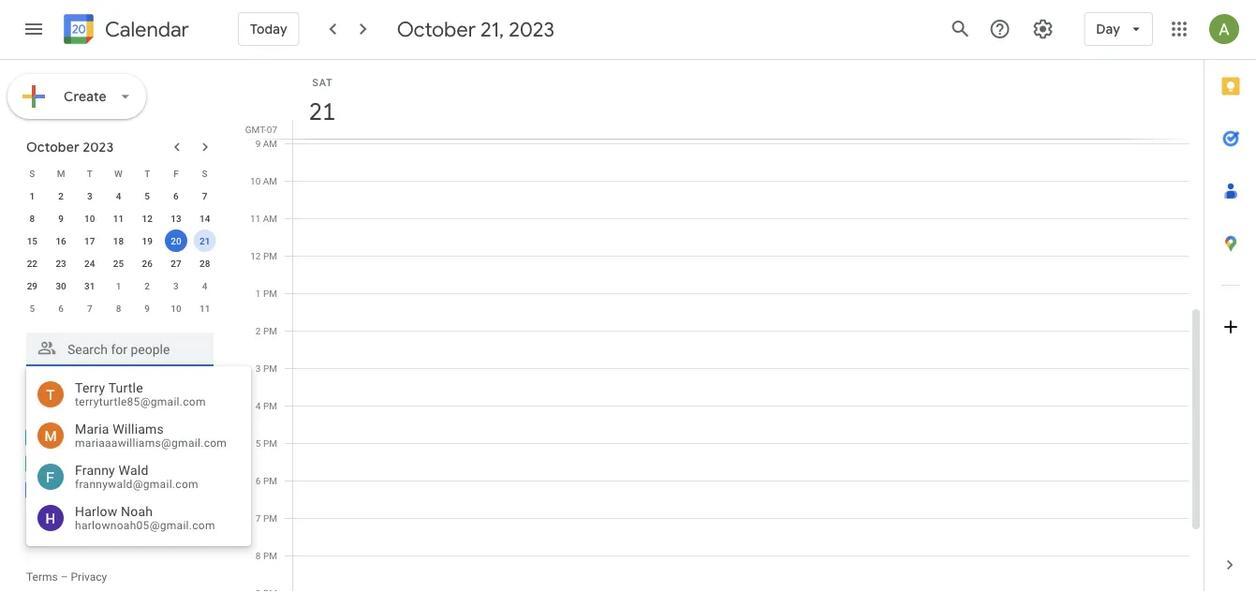 Task type: vqa. For each thing, say whether or not it's contained in the screenshot.
fifth PM from the bottom of the 21 grid
yes



Task type: describe. For each thing, give the bounding box(es) containing it.
4 for 'november 4' element
[[202, 280, 207, 291]]

31
[[84, 280, 95, 291]]

november 2 element
[[136, 275, 159, 297]]

12 for 12 pm
[[250, 250, 261, 261]]

1 for 1 pm
[[256, 288, 261, 299]]

sat
[[312, 76, 333, 88]]

pm for 3 pm
[[263, 363, 277, 374]]

harlow noah harlownoah05@gmail.com
[[75, 504, 215, 532]]

11 for november 11 element
[[200, 303, 210, 314]]

privacy
[[71, 571, 107, 584]]

sat 21
[[308, 76, 334, 127]]

october 2023
[[26, 139, 114, 156]]

27
[[171, 258, 181, 269]]

1 vertical spatial 9
[[58, 213, 64, 224]]

6 pm
[[256, 475, 277, 486]]

14 element
[[194, 207, 216, 230]]

12 element
[[136, 207, 159, 230]]

10 element
[[78, 207, 101, 230]]

row containing 15
[[18, 230, 219, 252]]

30 element
[[50, 275, 72, 297]]

today
[[250, 21, 287, 37]]

7 pm
[[256, 512, 277, 524]]

november 11 element
[[194, 297, 216, 319]]

27 element
[[165, 252, 187, 275]]

12 pm
[[250, 250, 277, 261]]

pm for 5 pm
[[263, 438, 277, 449]]

21 grid
[[240, 60, 1204, 592]]

row containing 8
[[18, 207, 219, 230]]

2 pm
[[256, 325, 277, 336]]

10 for 10 am
[[250, 175, 261, 186]]

pm for 8 pm
[[263, 550, 277, 561]]

anna
[[52, 430, 83, 445]]

my calendars list
[[4, 423, 232, 505]]

9 for 9 am
[[255, 138, 261, 149]]

gmt-
[[245, 124, 267, 135]]

13 element
[[165, 207, 187, 230]]

pm for 2 pm
[[263, 325, 277, 336]]

day button
[[1084, 7, 1153, 52]]

0 horizontal spatial 2
[[58, 190, 64, 201]]

november 8 element
[[107, 297, 130, 319]]

today button
[[238, 7, 300, 52]]

21 element
[[194, 230, 216, 252]]

5 pm
[[256, 438, 277, 449]]

0 horizontal spatial 4
[[116, 190, 121, 201]]

create button
[[7, 74, 146, 119]]

harlow
[[75, 504, 118, 519]]

29
[[27, 280, 38, 291]]

pm for 1 pm
[[263, 288, 277, 299]]

2 s from the left
[[202, 168, 208, 179]]

7 for 7 pm
[[256, 512, 261, 524]]

harlownoah05@gmail.com
[[75, 519, 215, 532]]

07
[[267, 124, 277, 135]]

28 element
[[194, 252, 216, 275]]

19
[[142, 235, 153, 246]]

october for october 21, 2023
[[397, 16, 476, 42]]

calendar
[[105, 16, 189, 43]]

0 horizontal spatial 2023
[[83, 139, 114, 156]]

noah
[[121, 504, 153, 519]]

23 element
[[50, 252, 72, 275]]

my calendars
[[26, 395, 110, 412]]

0 vertical spatial 8
[[30, 213, 35, 224]]

terms link
[[26, 571, 58, 584]]

1 pm
[[256, 288, 277, 299]]

6 for 6 pm
[[256, 475, 261, 486]]

maria
[[75, 421, 109, 437]]

day
[[1096, 21, 1121, 37]]

0 horizontal spatial 1
[[30, 190, 35, 201]]

m
[[57, 168, 65, 179]]

terry turtle terryturtle85@gmail.com
[[75, 380, 206, 408]]

am for 11 am
[[263, 213, 277, 224]]

9 for november 9 element
[[145, 303, 150, 314]]

row group containing 1
[[18, 185, 219, 319]]

6 for november 6 element
[[58, 303, 64, 314]]

25
[[113, 258, 124, 269]]

15
[[27, 235, 38, 246]]

10 for november 10 element
[[171, 303, 181, 314]]

row containing 29
[[18, 275, 219, 297]]

21 cell
[[190, 230, 219, 252]]

26
[[142, 258, 153, 269]]

17
[[84, 235, 95, 246]]

terryturtle85@gmail.com
[[75, 395, 206, 408]]

13
[[171, 213, 181, 224]]

8 pm
[[256, 550, 277, 561]]

22
[[27, 258, 38, 269]]

31 element
[[78, 275, 101, 297]]

8 for the november 8 element
[[116, 303, 121, 314]]

1 horizontal spatial 2023
[[509, 16, 555, 42]]

9 am
[[255, 138, 277, 149]]

16 element
[[50, 230, 72, 252]]

11 element
[[107, 207, 130, 230]]

november 10 element
[[165, 297, 187, 319]]

1 s from the left
[[29, 168, 35, 179]]

17 element
[[78, 230, 101, 252]]

24
[[84, 258, 95, 269]]

0 vertical spatial 5
[[145, 190, 150, 201]]

franny wald frannywald@gmail.com
[[75, 462, 198, 491]]

12 for 12
[[142, 213, 153, 224]]

medina
[[86, 430, 129, 445]]

turtle
[[108, 380, 143, 395]]

21 inside "cell"
[[200, 235, 210, 246]]

october 2023 grid
[[18, 162, 219, 319]]

11 am
[[250, 213, 277, 224]]

settings menu image
[[1032, 18, 1054, 40]]

pm for 7 pm
[[263, 512, 277, 524]]

23
[[56, 258, 66, 269]]

list box containing terry turtle
[[26, 374, 251, 539]]

20
[[171, 235, 181, 246]]

11 for 11 am
[[250, 213, 261, 224]]



Task type: locate. For each thing, give the bounding box(es) containing it.
2 vertical spatial am
[[263, 213, 277, 224]]

0 horizontal spatial 6
[[58, 303, 64, 314]]

11
[[113, 213, 124, 224], [250, 213, 261, 224], [200, 303, 210, 314]]

1
[[30, 190, 35, 201], [116, 280, 121, 291], [256, 288, 261, 299]]

5 down 29 element
[[30, 303, 35, 314]]

3 down 2 pm
[[256, 363, 261, 374]]

5 up 6 pm
[[256, 438, 261, 449]]

saturday, october 21 element
[[301, 90, 344, 133]]

21 inside column header
[[308, 96, 334, 127]]

1 t from the left
[[87, 168, 93, 179]]

9 down gmt-
[[255, 138, 261, 149]]

12 inside "element"
[[142, 213, 153, 224]]

3 down 27 element
[[173, 280, 179, 291]]

12 inside the 21 grid
[[250, 250, 261, 261]]

pm for 12 pm
[[263, 250, 277, 261]]

1 row from the top
[[18, 162, 219, 185]]

1 up 15 element
[[30, 190, 35, 201]]

9 inside the 21 grid
[[255, 138, 261, 149]]

12
[[142, 213, 153, 224], [250, 250, 261, 261]]

8 for 8 pm
[[256, 550, 261, 561]]

4 up 5 pm
[[256, 400, 261, 411]]

2 row from the top
[[18, 185, 219, 207]]

row containing 5
[[18, 297, 219, 319]]

pm down 7 pm at the left bottom of page
[[263, 550, 277, 561]]

15 element
[[21, 230, 43, 252]]

7
[[202, 190, 207, 201], [87, 303, 92, 314], [256, 512, 261, 524]]

0 horizontal spatial 12
[[142, 213, 153, 224]]

privacy link
[[71, 571, 107, 584]]

18 element
[[107, 230, 130, 252]]

5 inside the 21 grid
[[256, 438, 261, 449]]

birthdays
[[52, 456, 107, 471]]

main drawer image
[[22, 18, 45, 40]]

12 down 11 am
[[250, 250, 261, 261]]

2 horizontal spatial 3
[[256, 363, 261, 374]]

november 3 element
[[165, 275, 187, 297]]

4 up the 11 element
[[116, 190, 121, 201]]

2023 down "create"
[[83, 139, 114, 156]]

pm up 2 pm
[[263, 288, 277, 299]]

19 element
[[136, 230, 159, 252]]

1 vertical spatial 7
[[87, 303, 92, 314]]

1 vertical spatial 2023
[[83, 139, 114, 156]]

3 pm
[[256, 363, 277, 374]]

9 pm from the top
[[263, 550, 277, 561]]

18
[[113, 235, 124, 246]]

2 down the 1 pm
[[256, 325, 261, 336]]

tab list
[[1205, 60, 1256, 539]]

9
[[255, 138, 261, 149], [58, 213, 64, 224], [145, 303, 150, 314]]

None search field
[[0, 325, 232, 366]]

2023 right 21,
[[509, 16, 555, 42]]

1 down '25' element
[[116, 280, 121, 291]]

pm up 6 pm
[[263, 438, 277, 449]]

16
[[56, 235, 66, 246]]

3 up the 10 element
[[87, 190, 92, 201]]

am down 07
[[263, 138, 277, 149]]

pm up 3 pm
[[263, 325, 277, 336]]

7 pm from the top
[[263, 475, 277, 486]]

8
[[30, 213, 35, 224], [116, 303, 121, 314], [256, 550, 261, 561]]

1 horizontal spatial 8
[[116, 303, 121, 314]]

october up m on the left of the page
[[26, 139, 80, 156]]

1 horizontal spatial 9
[[145, 303, 150, 314]]

14
[[200, 213, 210, 224]]

6 down f
[[173, 190, 179, 201]]

29 element
[[21, 275, 43, 297]]

0 horizontal spatial 3
[[87, 190, 92, 201]]

2 for 2 pm
[[256, 325, 261, 336]]

2 pm from the top
[[263, 288, 277, 299]]

3
[[87, 190, 92, 201], [173, 280, 179, 291], [256, 363, 261, 374]]

5 for november 5 element
[[30, 303, 35, 314]]

5 for 5 pm
[[256, 438, 261, 449]]

20 cell
[[162, 230, 190, 252]]

9 up 16 element
[[58, 213, 64, 224]]

3 for november 3 element
[[173, 280, 179, 291]]

f
[[173, 168, 179, 179]]

8 pm from the top
[[263, 512, 277, 524]]

2 am from the top
[[263, 175, 277, 186]]

november 6 element
[[50, 297, 72, 319]]

october 21, 2023
[[397, 16, 555, 42]]

1 horizontal spatial 4
[[202, 280, 207, 291]]

t
[[87, 168, 93, 179], [144, 168, 150, 179]]

6 inside november 6 element
[[58, 303, 64, 314]]

tasks
[[52, 482, 87, 497]]

pm up the 1 pm
[[263, 250, 277, 261]]

1 horizontal spatial s
[[202, 168, 208, 179]]

2 horizontal spatial 6
[[256, 475, 261, 486]]

6 down 5 pm
[[256, 475, 261, 486]]

2 vertical spatial 5
[[256, 438, 261, 449]]

2 for november 2 element
[[145, 280, 150, 291]]

1 horizontal spatial 5
[[145, 190, 150, 201]]

7 up 14 element
[[202, 190, 207, 201]]

2 down the "26" element
[[145, 280, 150, 291]]

8 down november 1 element
[[116, 303, 121, 314]]

october for october 2023
[[26, 139, 80, 156]]

calendars
[[49, 395, 110, 412]]

10 inside the 21 grid
[[250, 175, 261, 186]]

5 pm from the top
[[263, 400, 277, 411]]

11 down "10 am"
[[250, 213, 261, 224]]

2 vertical spatial 4
[[256, 400, 261, 411]]

november 9 element
[[136, 297, 159, 319]]

2 vertical spatial 9
[[145, 303, 150, 314]]

1 am from the top
[[263, 138, 277, 149]]

20, today element
[[165, 230, 187, 252]]

2 horizontal spatial 7
[[256, 512, 261, 524]]

1 horizontal spatial 11
[[200, 303, 210, 314]]

2 horizontal spatial 8
[[256, 550, 261, 561]]

8 down 7 pm at the left bottom of page
[[256, 550, 261, 561]]

my calendars button
[[4, 389, 232, 419]]

4 inside the 21 grid
[[256, 400, 261, 411]]

25 element
[[107, 252, 130, 275]]

12 up 19
[[142, 213, 153, 224]]

2 inside november 2 element
[[145, 280, 150, 291]]

1 vertical spatial 3
[[173, 280, 179, 291]]

0 vertical spatial 4
[[116, 190, 121, 201]]

0 horizontal spatial 9
[[58, 213, 64, 224]]

6
[[173, 190, 179, 201], [58, 303, 64, 314], [256, 475, 261, 486]]

2 vertical spatial 10
[[171, 303, 181, 314]]

3 row from the top
[[18, 207, 219, 230]]

2 horizontal spatial 11
[[250, 213, 261, 224]]

1 horizontal spatial t
[[144, 168, 150, 179]]

2 horizontal spatial 10
[[250, 175, 261, 186]]

2 vertical spatial 6
[[256, 475, 261, 486]]

11 down 'november 4' element
[[200, 303, 210, 314]]

terms
[[26, 571, 58, 584]]

november 7 element
[[78, 297, 101, 319]]

10 for the 10 element
[[84, 213, 95, 224]]

1 vertical spatial 6
[[58, 303, 64, 314]]

24 element
[[78, 252, 101, 275]]

21 down sat
[[308, 96, 334, 127]]

28
[[200, 258, 210, 269]]

2 horizontal spatial 1
[[256, 288, 261, 299]]

4 pm from the top
[[263, 363, 277, 374]]

0 horizontal spatial s
[[29, 168, 35, 179]]

2 down m on the left of the page
[[58, 190, 64, 201]]

3 for 3 pm
[[256, 363, 261, 374]]

0 vertical spatial october
[[397, 16, 476, 42]]

november 4 element
[[194, 275, 216, 297]]

0 horizontal spatial 8
[[30, 213, 35, 224]]

1 horizontal spatial 1
[[116, 280, 121, 291]]

6 row from the top
[[18, 275, 219, 297]]

maria williams mariaaawilliams@gmail.com
[[75, 421, 227, 450]]

10
[[250, 175, 261, 186], [84, 213, 95, 224], [171, 303, 181, 314]]

11 for the 11 element
[[113, 213, 124, 224]]

10 down november 3 element
[[171, 303, 181, 314]]

pm for 4 pm
[[263, 400, 277, 411]]

s right f
[[202, 168, 208, 179]]

4 down 28 element
[[202, 280, 207, 291]]

calendar element
[[60, 10, 189, 52]]

26 element
[[136, 252, 159, 275]]

1 vertical spatial 2
[[145, 280, 150, 291]]

7 inside the 21 grid
[[256, 512, 261, 524]]

am for 10 am
[[263, 175, 277, 186]]

october left 21,
[[397, 16, 476, 42]]

1 vertical spatial 12
[[250, 250, 261, 261]]

4
[[116, 190, 121, 201], [202, 280, 207, 291], [256, 400, 261, 411]]

0 vertical spatial 10
[[250, 175, 261, 186]]

2 vertical spatial 3
[[256, 363, 261, 374]]

2 horizontal spatial 2
[[256, 325, 261, 336]]

1 vertical spatial 4
[[202, 280, 207, 291]]

21,
[[481, 16, 504, 42]]

november 5 element
[[21, 297, 43, 319]]

am for 9 am
[[263, 138, 277, 149]]

terms – privacy
[[26, 571, 107, 584]]

1 vertical spatial am
[[263, 175, 277, 186]]

0 horizontal spatial t
[[87, 168, 93, 179]]

october
[[397, 16, 476, 42], [26, 139, 80, 156]]

my
[[26, 395, 45, 412]]

am up 12 pm
[[263, 213, 277, 224]]

6 down "30" element
[[58, 303, 64, 314]]

terry
[[75, 380, 105, 395]]

3 pm from the top
[[263, 325, 277, 336]]

0 horizontal spatial 10
[[84, 213, 95, 224]]

30
[[56, 280, 66, 291]]

2 vertical spatial 8
[[256, 550, 261, 561]]

t left f
[[144, 168, 150, 179]]

1 horizontal spatial 2
[[145, 280, 150, 291]]

4 pm
[[256, 400, 277, 411]]

w
[[114, 168, 123, 179]]

s
[[29, 168, 35, 179], [202, 168, 208, 179]]

21 column header
[[292, 60, 1189, 139]]

7 down 31 element on the left of the page
[[87, 303, 92, 314]]

10 up 17
[[84, 213, 95, 224]]

22 element
[[21, 252, 43, 275]]

0 vertical spatial 21
[[308, 96, 334, 127]]

1 pm from the top
[[263, 250, 277, 261]]

2 t from the left
[[144, 168, 150, 179]]

franny
[[75, 462, 115, 478]]

pm
[[263, 250, 277, 261], [263, 288, 277, 299], [263, 325, 277, 336], [263, 363, 277, 374], [263, 400, 277, 411], [263, 438, 277, 449], [263, 475, 277, 486], [263, 512, 277, 524], [263, 550, 277, 561]]

3 am from the top
[[263, 213, 277, 224]]

7 row from the top
[[18, 297, 219, 319]]

2 vertical spatial 2
[[256, 325, 261, 336]]

row containing 1
[[18, 185, 219, 207]]

anna medina
[[52, 430, 129, 445]]

pm up 4 pm
[[263, 363, 277, 374]]

5
[[145, 190, 150, 201], [30, 303, 35, 314], [256, 438, 261, 449]]

0 horizontal spatial 7
[[87, 303, 92, 314]]

t right m on the left of the page
[[87, 168, 93, 179]]

7 down 6 pm
[[256, 512, 261, 524]]

7 for november 7 element
[[87, 303, 92, 314]]

8 inside the 21 grid
[[256, 550, 261, 561]]

2 vertical spatial 7
[[256, 512, 261, 524]]

s left m on the left of the page
[[29, 168, 35, 179]]

frannywald@gmail.com
[[75, 478, 198, 491]]

wald
[[119, 462, 148, 478]]

0 vertical spatial 6
[[173, 190, 179, 201]]

2 horizontal spatial 4
[[256, 400, 261, 411]]

1 horizontal spatial 12
[[250, 250, 261, 261]]

Search for people text field
[[37, 333, 202, 366]]

2 horizontal spatial 9
[[255, 138, 261, 149]]

1 horizontal spatial 10
[[171, 303, 181, 314]]

1 horizontal spatial october
[[397, 16, 476, 42]]

9 down november 2 element
[[145, 303, 150, 314]]

0 vertical spatial 9
[[255, 138, 261, 149]]

0 vertical spatial 12
[[142, 213, 153, 224]]

1 horizontal spatial 21
[[308, 96, 334, 127]]

7 inside november 7 element
[[87, 303, 92, 314]]

pm for 6 pm
[[263, 475, 277, 486]]

–
[[61, 571, 68, 584]]

create
[[64, 88, 107, 105]]

1 down 12 pm
[[256, 288, 261, 299]]

1 vertical spatial 8
[[116, 303, 121, 314]]

mariaaawilliams@gmail.com
[[75, 436, 227, 450]]

0 horizontal spatial october
[[26, 139, 80, 156]]

am down "9 am"
[[263, 175, 277, 186]]

1 vertical spatial 10
[[84, 213, 95, 224]]

3 inside the 21 grid
[[256, 363, 261, 374]]

pm down 6 pm
[[263, 512, 277, 524]]

0 vertical spatial 2
[[58, 190, 64, 201]]

1 horizontal spatial 3
[[173, 280, 179, 291]]

0 horizontal spatial 11
[[113, 213, 124, 224]]

row group
[[18, 185, 219, 319]]

4 for 4 pm
[[256, 400, 261, 411]]

11 inside the 21 grid
[[250, 213, 261, 224]]

10 am
[[250, 175, 277, 186]]

0 vertical spatial 3
[[87, 190, 92, 201]]

10 up 11 am
[[250, 175, 261, 186]]

row containing 22
[[18, 252, 219, 275]]

2 horizontal spatial 5
[[256, 438, 261, 449]]

gmt-07
[[245, 124, 277, 135]]

1 vertical spatial 21
[[200, 235, 210, 246]]

1 vertical spatial october
[[26, 139, 80, 156]]

2 inside the 21 grid
[[256, 325, 261, 336]]

1 for november 1 element
[[116, 280, 121, 291]]

november 1 element
[[107, 275, 130, 297]]

0 vertical spatial 2023
[[509, 16, 555, 42]]

0 horizontal spatial 21
[[200, 235, 210, 246]]

21 up 28 at the top of page
[[200, 235, 210, 246]]

list box
[[26, 374, 251, 539]]

1 vertical spatial 5
[[30, 303, 35, 314]]

11 up 18
[[113, 213, 124, 224]]

williams
[[113, 421, 164, 437]]

8 up 15 element
[[30, 213, 35, 224]]

5 up '12' "element"
[[145, 190, 150, 201]]

6 inside the 21 grid
[[256, 475, 261, 486]]

pm up 5 pm
[[263, 400, 277, 411]]

1 horizontal spatial 7
[[202, 190, 207, 201]]

0 vertical spatial 7
[[202, 190, 207, 201]]

21
[[308, 96, 334, 127], [200, 235, 210, 246]]

1 horizontal spatial 6
[[173, 190, 179, 201]]

4 row from the top
[[18, 230, 219, 252]]

1 inside grid
[[256, 288, 261, 299]]

6 pm from the top
[[263, 438, 277, 449]]

5 row from the top
[[18, 252, 219, 275]]

0 horizontal spatial 5
[[30, 303, 35, 314]]

calendar heading
[[101, 16, 189, 43]]

2
[[58, 190, 64, 201], [145, 280, 150, 291], [256, 325, 261, 336]]

row
[[18, 162, 219, 185], [18, 185, 219, 207], [18, 207, 219, 230], [18, 230, 219, 252], [18, 252, 219, 275], [18, 275, 219, 297], [18, 297, 219, 319]]

pm down 5 pm
[[263, 475, 277, 486]]

2023
[[509, 16, 555, 42], [83, 139, 114, 156]]

am
[[263, 138, 277, 149], [263, 175, 277, 186], [263, 213, 277, 224]]

0 vertical spatial am
[[263, 138, 277, 149]]

row containing s
[[18, 162, 219, 185]]



